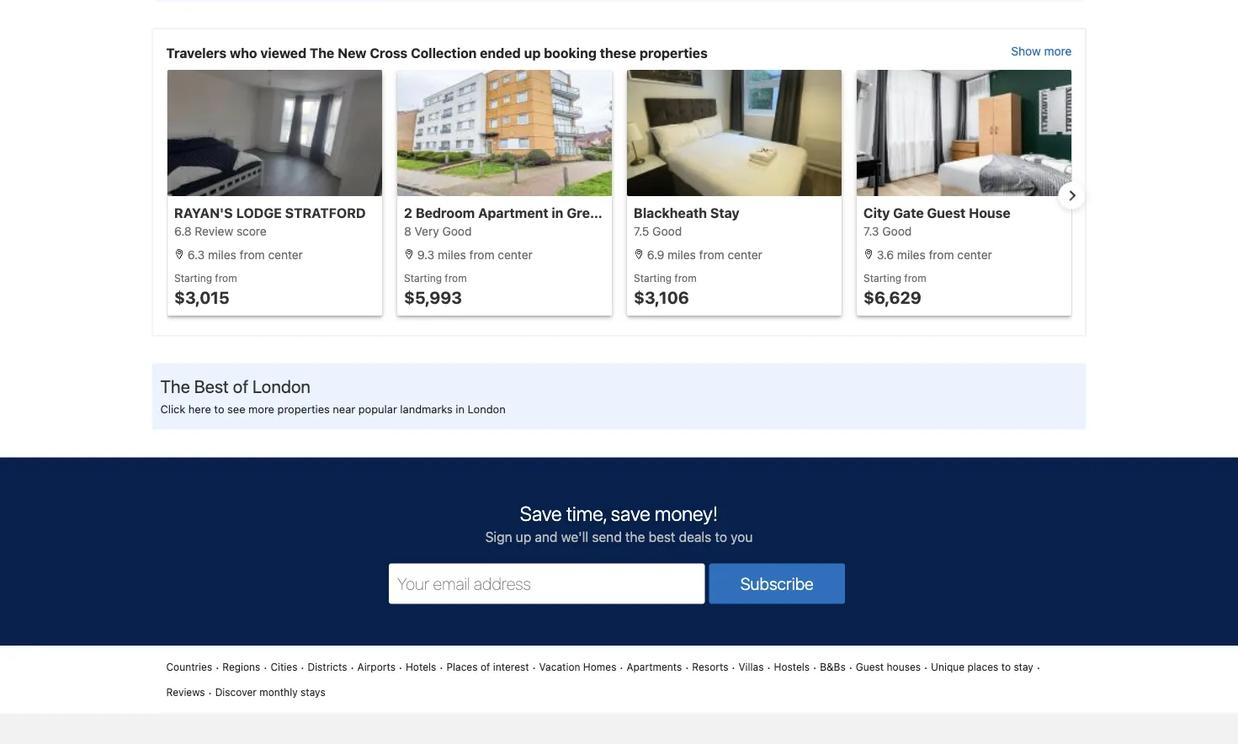 Task type: locate. For each thing, give the bounding box(es) containing it.
discover monthly stays link
[[215, 686, 326, 701]]

2 vertical spatial to
[[1002, 662, 1012, 674]]

1 vertical spatial guest
[[856, 662, 884, 674]]

9.3 miles from center
[[414, 248, 533, 262]]

and
[[535, 529, 558, 546]]

houses
[[887, 662, 921, 674]]

properties left near
[[278, 403, 330, 416]]

save
[[520, 502, 562, 526]]

to left see
[[214, 403, 224, 416]]

to left stay
[[1002, 662, 1012, 674]]

starting inside starting from $5,993
[[404, 272, 442, 284]]

4 miles from the left
[[897, 248, 926, 262]]

1 starting from the left
[[174, 272, 212, 284]]

properties right these
[[640, 45, 708, 61]]

london
[[644, 205, 693, 221], [253, 376, 311, 397], [468, 403, 506, 416]]

hotels link
[[406, 660, 437, 676]]

lodge
[[236, 205, 282, 221]]

from down 9.3 miles from center
[[445, 272, 467, 284]]

1 miles from the left
[[208, 248, 236, 262]]

miles down 'good'
[[438, 248, 466, 262]]

center down house
[[957, 248, 992, 262]]

click
[[160, 403, 186, 416]]

0 horizontal spatial london
[[253, 376, 311, 397]]

center for $3,106
[[728, 248, 763, 262]]

2 center from the left
[[498, 248, 533, 262]]

from inside starting from $5,993
[[445, 272, 467, 284]]

starting up '$3,106'
[[634, 272, 672, 284]]

1 vertical spatial more
[[249, 403, 275, 416]]

more right show
[[1045, 44, 1073, 58]]

0 vertical spatial of
[[233, 376, 249, 397]]

more right see
[[249, 403, 275, 416]]

1 horizontal spatial more
[[1045, 44, 1073, 58]]

countries
[[166, 662, 212, 674]]

0 vertical spatial properties
[[640, 45, 708, 61]]

the left new
[[310, 45, 335, 61]]

vacation
[[540, 662, 581, 674]]

0 horizontal spatial of
[[233, 376, 249, 397]]

hotels
[[406, 662, 437, 674]]

1 horizontal spatial of
[[481, 662, 490, 674]]

london right landmarks
[[468, 403, 506, 416]]

these
[[600, 45, 637, 61]]

center down apartment
[[498, 248, 533, 262]]

1 vertical spatial london
[[253, 376, 311, 397]]

up
[[524, 45, 541, 61], [516, 529, 532, 546]]

up right ended
[[524, 45, 541, 61]]

2 starting from the left
[[404, 272, 442, 284]]

london right the best
[[253, 376, 311, 397]]

starting up $3,015
[[174, 272, 212, 284]]

0 vertical spatial in
[[552, 205, 563, 221]]

from inside starting from $3,106
[[674, 272, 697, 284]]

starting for $6,629
[[864, 272, 902, 284]]

money!
[[655, 502, 719, 526]]

$3,015
[[174, 287, 229, 307]]

2
[[404, 205, 412, 221]]

1 vertical spatial the
[[160, 376, 190, 397]]

4 starting from the left
[[864, 272, 902, 284]]

starting inside starting from $6,629
[[864, 272, 902, 284]]

1 vertical spatial of
[[481, 662, 490, 674]]

center for $6,629
[[957, 248, 992, 262]]

best
[[649, 529, 676, 546]]

starting up $5,993
[[404, 272, 442, 284]]

monthly
[[260, 687, 298, 699]]

4 center from the left
[[957, 248, 992, 262]]

1 vertical spatial properties
[[278, 403, 330, 416]]

unique places to stay link
[[932, 660, 1034, 676]]

1 vertical spatial to
[[715, 529, 728, 546]]

starting
[[174, 272, 212, 284], [404, 272, 442, 284], [634, 272, 672, 284], [864, 272, 902, 284]]

villas
[[739, 662, 764, 674]]

the inside the best of london click here to see more properties near popular landmarks in london
[[160, 376, 190, 397]]

0 horizontal spatial more
[[249, 403, 275, 416]]

in inside 2 bedroom apartment in greenwich, london 8 very good
[[552, 205, 563, 221]]

miles right 3.6
[[897, 248, 926, 262]]

stay
[[1014, 662, 1034, 674]]

guest houses
[[856, 662, 921, 674]]

from down '6.3 miles from center'
[[215, 272, 237, 284]]

vacation homes link
[[540, 660, 617, 676]]

0 vertical spatial the
[[310, 45, 335, 61]]

discover monthly stays
[[215, 687, 326, 699]]

in right apartment
[[552, 205, 563, 221]]

to left you
[[715, 529, 728, 546]]

up left and
[[516, 529, 532, 546]]

from down 6.9 miles from center
[[674, 272, 697, 284]]

starting from $5,993
[[404, 272, 467, 307]]

1 vertical spatial in
[[456, 403, 465, 416]]

3 starting from the left
[[634, 272, 672, 284]]

2 horizontal spatial london
[[644, 205, 693, 221]]

miles for $3,015
[[208, 248, 236, 262]]

1 center from the left
[[268, 248, 303, 262]]

6.9 miles from center
[[644, 248, 763, 262]]

here
[[189, 403, 211, 416]]

homes
[[584, 662, 617, 674]]

guest left houses
[[856, 662, 884, 674]]

6.8 review
[[174, 225, 233, 239]]

miles
[[208, 248, 236, 262], [438, 248, 466, 262], [668, 248, 696, 262], [897, 248, 926, 262]]

ended
[[480, 45, 521, 61]]

of inside the best of london click here to see more properties near popular landmarks in london
[[233, 376, 249, 397]]

starting inside starting from $3,106
[[634, 272, 672, 284]]

region
[[153, 70, 1086, 323]]

properties
[[640, 45, 708, 61], [278, 403, 330, 416]]

places
[[447, 662, 478, 674]]

to inside the 'save time, save money! sign up and we'll send the best deals to you'
[[715, 529, 728, 546]]

0 horizontal spatial in
[[456, 403, 465, 416]]

places
[[968, 662, 999, 674]]

subscribe button
[[710, 564, 846, 605]]

apartments link
[[627, 660, 683, 676]]

2 vertical spatial london
[[468, 403, 506, 416]]

3 miles from the left
[[668, 248, 696, 262]]

0 vertical spatial to
[[214, 403, 224, 416]]

starting from $3,015
[[174, 272, 237, 307]]

0 vertical spatial more
[[1045, 44, 1073, 58]]

1 horizontal spatial london
[[468, 403, 506, 416]]

from inside starting from $6,629
[[904, 272, 927, 284]]

0 horizontal spatial guest
[[856, 662, 884, 674]]

miles for $5,993
[[438, 248, 466, 262]]

1 vertical spatial up
[[516, 529, 532, 546]]

0 horizontal spatial properties
[[278, 403, 330, 416]]

guest right gate
[[927, 205, 966, 221]]

1 horizontal spatial guest
[[927, 205, 966, 221]]

starting for $5,993
[[404, 272, 442, 284]]

miles right 6.3
[[208, 248, 236, 262]]

more
[[1045, 44, 1073, 58], [249, 403, 275, 416]]

in right landmarks
[[456, 403, 465, 416]]

travelers who viewed the new cross collection ended up booking these properties
[[166, 45, 708, 61]]

starting up $6,629
[[864, 272, 902, 284]]

1 horizontal spatial the
[[310, 45, 335, 61]]

of right places
[[481, 662, 490, 674]]

center down stay at the top of page
[[728, 248, 763, 262]]

3 center from the left
[[728, 248, 763, 262]]

miles right 6.9
[[668, 248, 696, 262]]

districts
[[308, 662, 347, 674]]

reviews
[[166, 687, 205, 699]]

cross
[[370, 45, 408, 61]]

viewed
[[261, 45, 307, 61]]

0 horizontal spatial the
[[160, 376, 190, 397]]

the up click
[[160, 376, 190, 397]]

regions
[[223, 662, 261, 674]]

1 horizontal spatial to
[[715, 529, 728, 546]]

to
[[214, 403, 224, 416], [715, 529, 728, 546], [1002, 662, 1012, 674]]

the
[[310, 45, 335, 61], [160, 376, 190, 397]]

0 vertical spatial guest
[[927, 205, 966, 221]]

guest houses link
[[856, 660, 921, 676]]

show more
[[1012, 44, 1073, 58]]

collection
[[411, 45, 477, 61]]

from
[[239, 248, 265, 262], [469, 248, 494, 262], [699, 248, 724, 262], [929, 248, 954, 262], [215, 272, 237, 284], [445, 272, 467, 284], [674, 272, 697, 284], [904, 272, 927, 284]]

0 vertical spatial london
[[644, 205, 693, 221]]

0 horizontal spatial to
[[214, 403, 224, 416]]

regions link
[[223, 660, 261, 676]]

2 miles from the left
[[438, 248, 466, 262]]

of up see
[[233, 376, 249, 397]]

in
[[552, 205, 563, 221], [456, 403, 465, 416]]

starting inside starting from $3,015
[[174, 272, 212, 284]]

center down rayan's lodge stratford 6.8 review score
[[268, 248, 303, 262]]

apartment
[[478, 205, 548, 221]]

show
[[1012, 44, 1042, 58]]

starting for $3,015
[[174, 272, 212, 284]]

from down the 3.6 miles from center
[[904, 272, 927, 284]]

center
[[268, 248, 303, 262], [498, 248, 533, 262], [728, 248, 763, 262], [957, 248, 992, 262]]

guest inside city gate guest house 7.3 good
[[927, 205, 966, 221]]

0 vertical spatial up
[[524, 45, 541, 61]]

london up 7.5 good
[[644, 205, 693, 221]]

1 horizontal spatial in
[[552, 205, 563, 221]]



Task type: vqa. For each thing, say whether or not it's contained in the screenshot.
17 March 2024 option
no



Task type: describe. For each thing, give the bounding box(es) containing it.
resorts link
[[693, 660, 729, 676]]

discover
[[215, 687, 257, 699]]

greenwich,
[[567, 205, 641, 221]]

stay
[[710, 205, 740, 221]]

send
[[592, 529, 622, 546]]

districts link
[[308, 660, 347, 676]]

best
[[194, 376, 229, 397]]

you
[[731, 529, 753, 546]]

travelers
[[166, 45, 227, 61]]

miles for $3,106
[[668, 248, 696, 262]]

reviews link
[[166, 686, 205, 701]]

of inside places of interest link
[[481, 662, 490, 674]]

6.3
[[187, 248, 204, 262]]

apartments
[[627, 662, 683, 674]]

new
[[338, 45, 367, 61]]

blackheath stay 7.5 good
[[634, 205, 740, 239]]

Your email address email field
[[389, 564, 705, 605]]

6.9
[[647, 248, 664, 262]]

near
[[333, 403, 356, 416]]

starting from $6,629
[[864, 272, 927, 307]]

good
[[442, 225, 472, 239]]

cities link
[[271, 660, 298, 676]]

city gate guest house 7.3 good
[[864, 205, 1011, 239]]

up inside the 'save time, save money! sign up and we'll send the best deals to you'
[[516, 529, 532, 546]]

airports link
[[358, 660, 396, 676]]

blackheath
[[634, 205, 707, 221]]

from down city gate guest house 7.3 good
[[929, 248, 954, 262]]

1 horizontal spatial properties
[[640, 45, 708, 61]]

city
[[864, 205, 890, 221]]

starting from $3,106
[[634, 272, 697, 307]]

unique
[[932, 662, 965, 674]]

we'll
[[562, 529, 589, 546]]

$3,106
[[634, 287, 689, 307]]

in inside the best of london click here to see more properties near popular landmarks in london
[[456, 403, 465, 416]]

center for $5,993
[[498, 248, 533, 262]]

time,
[[567, 502, 607, 526]]

miles for $6,629
[[897, 248, 926, 262]]

7.5 good
[[634, 225, 682, 239]]

stratford
[[285, 205, 366, 221]]

to inside the best of london click here to see more properties near popular landmarks in london
[[214, 403, 224, 416]]

show more link
[[1012, 43, 1073, 63]]

places of interest
[[447, 662, 529, 674]]

$6,629
[[864, 287, 922, 307]]

8 very
[[404, 225, 439, 239]]

the
[[626, 529, 646, 546]]

from down score
[[239, 248, 265, 262]]

b&bs link
[[820, 660, 846, 676]]

save time, save money! footer
[[0, 457, 1239, 745]]

rayan's
[[174, 205, 233, 221]]

rayan's lodge stratford 6.8 review score
[[174, 205, 366, 239]]

b&bs
[[820, 662, 846, 674]]

vacation homes
[[540, 662, 617, 674]]

who
[[230, 45, 257, 61]]

places of interest link
[[447, 660, 529, 676]]

center for $3,015
[[268, 248, 303, 262]]

from down blackheath stay 7.5 good at the right top of the page
[[699, 248, 724, 262]]

6.3 miles from center
[[184, 248, 303, 262]]

booking
[[544, 45, 597, 61]]

subscribe
[[741, 575, 814, 594]]

score
[[236, 225, 266, 239]]

stays
[[301, 687, 326, 699]]

7.3 good
[[864, 225, 912, 239]]

save
[[611, 502, 651, 526]]

guest inside 'link'
[[856, 662, 884, 674]]

region containing $3,015
[[153, 70, 1086, 323]]

airports
[[358, 662, 396, 674]]

$5,993
[[404, 287, 462, 307]]

resorts
[[693, 662, 729, 674]]

save time, save money! sign up and we'll send the best deals to you
[[486, 502, 753, 546]]

hostels
[[774, 662, 810, 674]]

properties inside the best of london click here to see more properties near popular landmarks in london
[[278, 403, 330, 416]]

the best of london click here to see more properties near popular landmarks in london
[[160, 376, 506, 416]]

interest
[[493, 662, 529, 674]]

countries link
[[166, 660, 212, 676]]

house
[[969, 205, 1011, 221]]

sign
[[486, 529, 513, 546]]

9.3
[[417, 248, 434, 262]]

hostels link
[[774, 660, 810, 676]]

landmarks
[[400, 403, 453, 416]]

from down 'good'
[[469, 248, 494, 262]]

popular
[[359, 403, 397, 416]]

cities
[[271, 662, 298, 674]]

from inside starting from $3,015
[[215, 272, 237, 284]]

3.6
[[877, 248, 894, 262]]

2 horizontal spatial to
[[1002, 662, 1012, 674]]

london inside 2 bedroom apartment in greenwich, london 8 very good
[[644, 205, 693, 221]]

see
[[227, 403, 246, 416]]

more inside show more link
[[1045, 44, 1073, 58]]

starting for $3,106
[[634, 272, 672, 284]]

deals
[[679, 529, 712, 546]]

more inside the best of london click here to see more properties near popular landmarks in london
[[249, 403, 275, 416]]

gate
[[893, 205, 924, 221]]

villas link
[[739, 660, 764, 676]]



